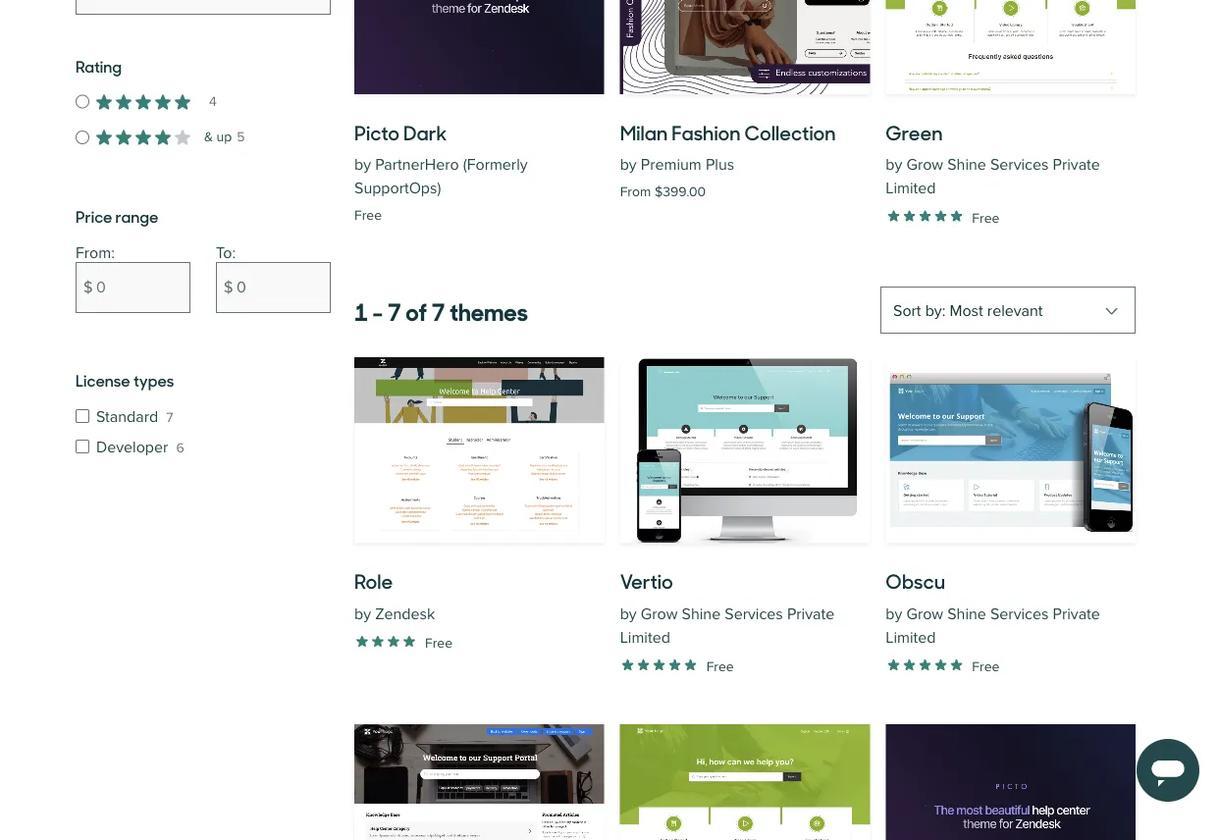 Task type: vqa. For each thing, say whether or not it's contained in the screenshot.
experience
no



Task type: describe. For each thing, give the bounding box(es) containing it.
themes
[[450, 293, 528, 327]]

4
[[209, 93, 217, 109]]

by grow shine services private limited for green
[[886, 156, 1100, 198]]

shine for vertio
[[682, 604, 721, 623]]

from:
[[76, 243, 115, 262]]

grow for green
[[906, 156, 943, 174]]

by partnerhero (formerly supportops) free
[[354, 156, 528, 224]]

price
[[76, 205, 112, 227]]

by for vertio
[[620, 604, 637, 623]]

&
[[204, 129, 213, 145]]

& up 5
[[204, 129, 245, 145]]

by premium plus from $399.00
[[620, 156, 734, 200]]

developer 6
[[96, 438, 184, 456]]

2 horizontal spatial 7
[[431, 293, 445, 327]]

from
[[620, 184, 651, 200]]

limited for vertio
[[620, 628, 670, 647]]

grow for obscu
[[906, 604, 943, 623]]

by inside by premium plus from $399.00
[[620, 156, 637, 174]]

license
[[76, 369, 130, 391]]

up
[[217, 129, 232, 145]]

fashion
[[672, 118, 741, 145]]

services for obscu
[[990, 604, 1049, 623]]

types
[[133, 369, 174, 391]]

plus
[[706, 156, 734, 174]]

1
[[354, 293, 368, 327]]

private for obscu
[[1053, 604, 1100, 623]]

by zendesk
[[354, 604, 435, 623]]

7 inside standard 7
[[166, 409, 173, 425]]

services for vertio
[[725, 604, 783, 623]]

0 number field for to:
[[216, 262, 331, 313]]

by for green
[[886, 156, 902, 174]]

5
[[237, 129, 245, 145]]

standard
[[96, 407, 158, 426]]

$399.00
[[655, 184, 706, 200]]

rating
[[76, 54, 122, 77]]



Task type: locate. For each thing, give the bounding box(es) containing it.
shine
[[947, 156, 986, 174], [682, 604, 721, 623], [947, 604, 986, 623]]

limited down green
[[886, 179, 936, 198]]

limited for obscu
[[886, 628, 936, 647]]

$ down to:
[[224, 278, 233, 296]]

limited down vertio at right
[[620, 628, 670, 647]]

0 horizontal spatial 7
[[166, 409, 173, 425]]

range
[[115, 205, 158, 227]]

2 0 number field from the left
[[216, 262, 331, 313]]

1 $ from the left
[[83, 278, 93, 296]]

free
[[354, 208, 382, 224], [972, 210, 1000, 226], [425, 635, 453, 651], [706, 659, 734, 675], [972, 659, 1000, 675]]

license types
[[76, 369, 174, 391]]

0 number field down the range
[[76, 262, 190, 313]]

None search field
[[76, 0, 331, 15]]

2 $ from the left
[[224, 278, 233, 296]]

zendesk
[[375, 604, 435, 623]]

by grow shine services private limited down green
[[886, 156, 1100, 198]]

7 right -
[[387, 293, 401, 327]]

private for green
[[1053, 156, 1100, 174]]

Filter themes search field
[[76, 0, 331, 15]]

by grow shine services private limited for vertio
[[620, 604, 834, 647]]

partnerhero
[[375, 156, 459, 174]]

$
[[83, 278, 93, 296], [224, 278, 233, 296]]

$ for from:
[[83, 278, 93, 296]]

-
[[373, 293, 383, 327]]

star fill image
[[96, 93, 112, 109], [155, 93, 171, 109], [96, 129, 112, 145], [116, 129, 132, 145], [135, 129, 151, 145], [175, 129, 190, 145]]

star fill image
[[116, 93, 132, 109], [135, 93, 151, 109], [175, 93, 190, 109], [155, 129, 171, 145]]

grow down obscu
[[906, 604, 943, 623]]

0 number field for from:
[[76, 262, 190, 313]]

collection
[[745, 118, 836, 145]]

(formerly
[[463, 156, 528, 174]]

1 horizontal spatial 7
[[387, 293, 401, 327]]

grow for vertio
[[641, 604, 678, 623]]

7 right of
[[431, 293, 445, 327]]

picto
[[354, 118, 399, 145]]

dark
[[403, 118, 447, 145]]

picto dark
[[354, 118, 447, 145]]

grow down vertio at right
[[641, 604, 678, 623]]

limited down obscu
[[886, 628, 936, 647]]

price range
[[76, 205, 158, 227]]

$ down from:
[[83, 278, 93, 296]]

by inside by partnerhero (formerly supportops) free
[[354, 156, 371, 174]]

7 down types
[[166, 409, 173, 425]]

1 horizontal spatial $
[[224, 278, 233, 296]]

6
[[176, 440, 184, 456]]

0 number field left 1
[[216, 262, 331, 313]]

vertio
[[620, 567, 673, 594]]

by down vertio at right
[[620, 604, 637, 623]]

free inside by partnerhero (formerly supportops) free
[[354, 208, 382, 224]]

1 0 number field from the left
[[76, 262, 190, 313]]

by up from
[[620, 156, 637, 174]]

shine for green
[[947, 156, 986, 174]]

limited
[[886, 179, 936, 198], [620, 628, 670, 647], [886, 628, 936, 647]]

by grow shine services private limited for obscu
[[886, 604, 1100, 647]]

free for role
[[425, 635, 453, 651]]

by down role
[[354, 604, 371, 623]]

role
[[354, 567, 393, 594]]

to:
[[216, 243, 236, 262]]

of
[[406, 293, 427, 327]]

$ for to:
[[224, 278, 233, 296]]

free for obscu
[[972, 659, 1000, 675]]

by for role
[[354, 604, 371, 623]]

free for green
[[972, 210, 1000, 226]]

free for vertio
[[706, 659, 734, 675]]

limited for green
[[886, 179, 936, 198]]

grow
[[906, 156, 943, 174], [641, 604, 678, 623], [906, 604, 943, 623]]

0 horizontal spatial $
[[83, 278, 93, 296]]

private
[[1053, 156, 1100, 174], [787, 604, 834, 623], [1053, 604, 1100, 623]]

by
[[354, 156, 371, 174], [620, 156, 637, 174], [886, 156, 902, 174], [354, 604, 371, 623], [620, 604, 637, 623], [886, 604, 902, 623]]

milan
[[620, 118, 668, 145]]

green
[[886, 118, 943, 145]]

by for obscu
[[886, 604, 902, 623]]

standard 7
[[96, 407, 173, 426]]

by grow shine services private limited down vertio at right
[[620, 604, 834, 647]]

milan fashion collection
[[620, 118, 836, 145]]

by down green
[[886, 156, 902, 174]]

shine for obscu
[[947, 604, 986, 623]]

obscu
[[886, 567, 945, 594]]

grow down green
[[906, 156, 943, 174]]

by down obscu
[[886, 604, 902, 623]]

0 horizontal spatial 0 number field
[[76, 262, 190, 313]]

by down picto
[[354, 156, 371, 174]]

by grow shine services private limited
[[886, 156, 1100, 198], [620, 604, 834, 647], [886, 604, 1100, 647]]

supportops)
[[354, 179, 441, 198]]

developer
[[96, 438, 168, 456]]

1 horizontal spatial 0 number field
[[216, 262, 331, 313]]

1 - 7 of 7 themes
[[354, 293, 528, 327]]

services for green
[[990, 156, 1049, 174]]

services
[[990, 156, 1049, 174], [725, 604, 783, 623], [990, 604, 1049, 623]]

0 number field
[[76, 262, 190, 313], [216, 262, 331, 313]]

premium
[[641, 156, 702, 174]]

by grow shine services private limited down obscu
[[886, 604, 1100, 647]]

7
[[387, 293, 401, 327], [431, 293, 445, 327], [166, 409, 173, 425]]

private for vertio
[[787, 604, 834, 623]]



